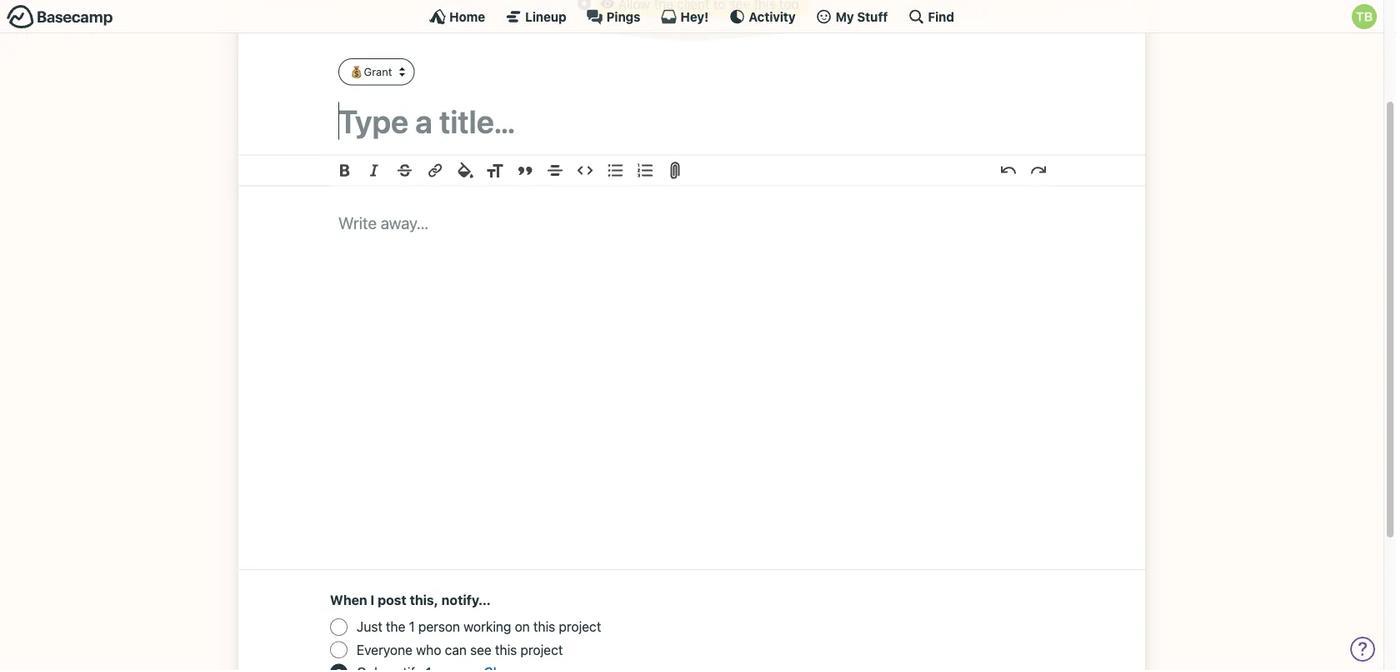 Task type: locate. For each thing, give the bounding box(es) containing it.
home link
[[429, 8, 485, 25]]

find
[[928, 9, 954, 24]]

lineup
[[525, 9, 566, 24]]

everyone
[[357, 642, 413, 658]]

stuff
[[857, 9, 888, 24]]

project right on
[[559, 619, 601, 635]]

post
[[378, 593, 407, 608]]

just
[[357, 619, 382, 635]]

when i post this, notify…
[[330, 593, 491, 608]]

switch accounts image
[[7, 4, 113, 30]]

this
[[533, 619, 555, 635], [495, 642, 517, 658]]

activity link
[[729, 8, 796, 25]]

who
[[416, 642, 441, 658]]

when
[[330, 593, 367, 608]]

working
[[464, 619, 511, 635]]

💰 grant
[[350, 66, 392, 78]]

project down on
[[521, 642, 563, 658]]

this right on
[[533, 619, 555, 635]]

1
[[409, 619, 415, 635]]

1 horizontal spatial this
[[533, 619, 555, 635]]

on
[[515, 619, 530, 635]]

hey! button
[[661, 8, 709, 25]]

0 vertical spatial project
[[559, 619, 601, 635]]

lineup link
[[505, 8, 566, 25]]

home
[[449, 9, 485, 24]]

main element
[[0, 0, 1384, 33]]

just the 1 person working on this project
[[357, 619, 601, 635]]

0 horizontal spatial this
[[495, 642, 517, 658]]

grant
[[364, 66, 392, 78]]

i
[[371, 593, 375, 608]]

project
[[559, 619, 601, 635], [521, 642, 563, 658]]

this right see
[[495, 642, 517, 658]]

0 vertical spatial this
[[533, 619, 555, 635]]



Task type: vqa. For each thing, say whether or not it's contained in the screenshot.
topmost Added
no



Task type: describe. For each thing, give the bounding box(es) containing it.
1 vertical spatial this
[[495, 642, 517, 658]]

Write away… text field
[[288, 187, 1095, 550]]

pings
[[607, 9, 641, 24]]

person
[[418, 619, 460, 635]]

Type a title… text field
[[338, 103, 1045, 140]]

💰 grant button
[[338, 59, 415, 86]]

everyone         who can see this project
[[357, 642, 563, 658]]

notify…
[[442, 593, 491, 608]]

the
[[386, 619, 405, 635]]

this,
[[410, 593, 438, 608]]

pings button
[[587, 8, 641, 25]]

💰
[[350, 66, 361, 78]]

my stuff
[[836, 9, 888, 24]]

can
[[445, 642, 467, 658]]

find button
[[908, 8, 954, 25]]

1 vertical spatial project
[[521, 642, 563, 658]]

my
[[836, 9, 854, 24]]

tim burton image
[[1352, 4, 1377, 29]]

hey!
[[681, 9, 709, 24]]

activity
[[749, 9, 796, 24]]

see
[[470, 642, 492, 658]]

my stuff button
[[816, 8, 888, 25]]



